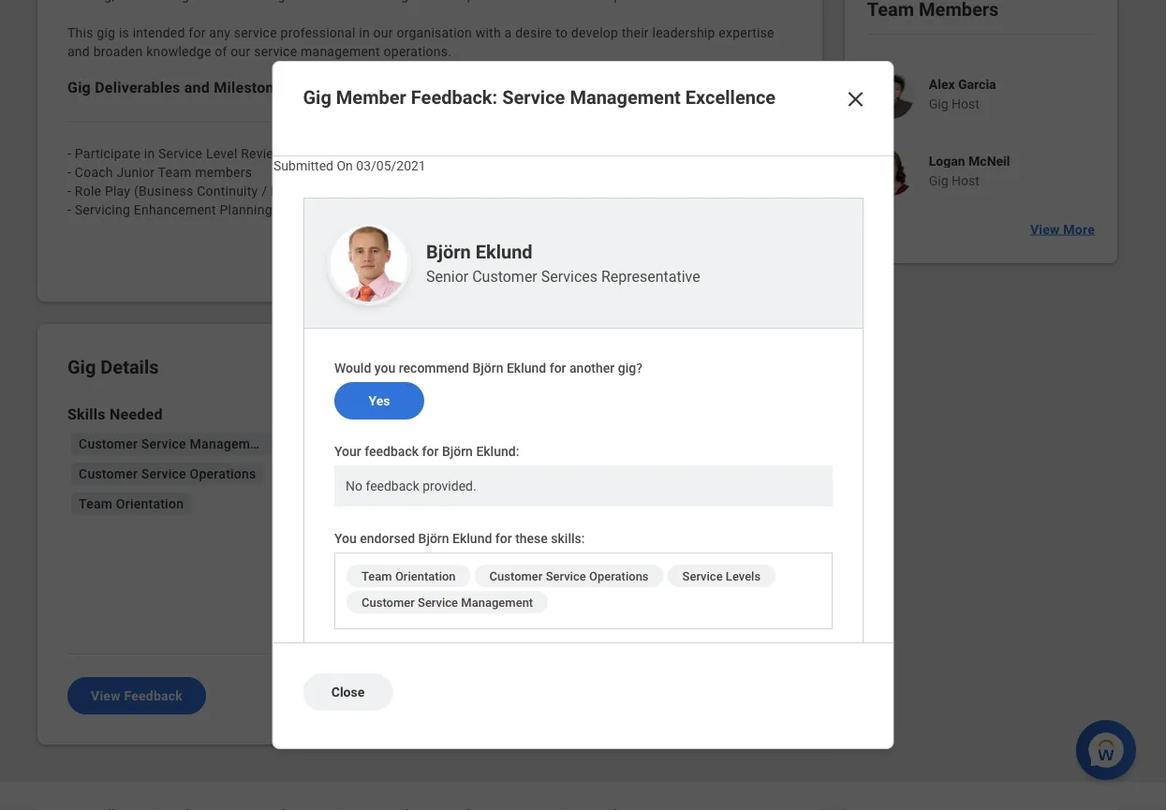 Task type: describe. For each thing, give the bounding box(es) containing it.
1 horizontal spatial for
[[495, 531, 512, 546]]

short term
[[466, 579, 534, 594]]

view feedback
[[91, 689, 183, 704]]

björn up location icon
[[442, 444, 473, 459]]

submitted
[[273, 158, 333, 173]]

more
[[1064, 222, 1096, 237]]

garcia
[[959, 76, 997, 92]]

no feedback provided.
[[345, 478, 476, 494]]

/
[[262, 183, 267, 199]]

members
[[195, 164, 252, 180]]

customer inside björn eklund senior customer services representative
[[472, 268, 537, 285]]

service levels inside button
[[279, 466, 366, 482]]

customer service operations inside gig member feedback: service management excellence dialog
[[489, 569, 649, 583]]

gig deliverables and milestones
[[67, 78, 291, 96]]

alex garcia gig host
[[930, 76, 997, 111]]

(business
[[134, 183, 194, 199]]

disaster
[[271, 183, 321, 199]]

you
[[334, 531, 357, 546]]

to
[[541, 444, 554, 459]]

feedback
[[124, 689, 183, 704]]

short
[[466, 579, 499, 594]]

0 vertical spatial management
[[570, 86, 681, 108]]

close
[[332, 685, 365, 700]]

levels inside button
[[327, 466, 366, 482]]

business
[[466, 613, 521, 628]]

member
[[336, 86, 407, 108]]

operations inside button
[[190, 466, 256, 482]]

yes
[[368, 393, 390, 409]]

- participate in service level reviews - coach junior team members - role play (business continuity / disaster recovery simulation) - servicing enhancement planning
[[67, 146, 452, 217]]

start date to end date image
[[436, 441, 458, 463]]

close button
[[303, 674, 393, 711]]

2 - from the top
[[67, 164, 71, 180]]

2 horizontal spatial for
[[549, 360, 566, 376]]

another
[[569, 360, 615, 376]]

1 vertical spatial eklund
[[507, 360, 546, 376]]

would you recommend björn eklund for another gig?
[[334, 360, 642, 376]]

servicing
[[75, 202, 130, 217]]

gig inside alex garcia gig host
[[930, 96, 949, 111]]

customer service management inside gig member feedback: service management excellence dialog
[[361, 596, 533, 610]]

björn eklund senior customer services representative
[[426, 241, 700, 285]]

service levels inside gig member feedback: service management excellence dialog
[[682, 569, 761, 583]]

role
[[75, 183, 101, 199]]

team inside gig member feedback: service management excellence dialog
[[361, 569, 392, 583]]

innovation
[[525, 613, 589, 628]]

customer up team orientation button
[[79, 466, 138, 482]]

simulation)
[[383, 183, 452, 199]]

you endorsed björn eklund for these skills:
[[334, 531, 585, 546]]

on
[[336, 158, 353, 173]]

x image
[[845, 88, 867, 111]]

no location
[[466, 478, 539, 493]]

alex garcia link
[[930, 76, 997, 92]]

levels inside gig member feedback: service management excellence dialog
[[726, 569, 761, 583]]

these
[[515, 531, 548, 546]]

team inside - participate in service level reviews - coach junior team members - role play (business continuity / disaster recovery simulation) - servicing enhancement planning
[[158, 164, 192, 180]]

20-
[[466, 545, 487, 561]]

gig details
[[67, 356, 159, 378]]

ongoing
[[557, 444, 608, 459]]

30
[[487, 545, 502, 561]]

logan mcneil gig host
[[930, 153, 1011, 188]]

2 vertical spatial eklund
[[452, 531, 492, 546]]

team orientation inside gig member feedback: service management excellence dialog
[[361, 569, 456, 583]]

0 vertical spatial details
[[101, 356, 159, 378]]

management inside customer service management button
[[190, 436, 270, 452]]

customer service management button
[[71, 433, 274, 456]]

1 - from the top
[[67, 146, 71, 161]]

gig for gig details
[[67, 356, 96, 378]]

deliverables
[[95, 78, 180, 96]]

view feedback button
[[67, 678, 206, 715]]

skills needed
[[67, 405, 163, 423]]

excellence
[[686, 86, 776, 108]]

customer down endorsed
[[361, 596, 415, 610]]

feedback for your
[[364, 444, 419, 459]]

3 - from the top
[[67, 183, 71, 199]]

level
[[206, 146, 238, 161]]

business innovation
[[466, 613, 589, 628]]

play
[[105, 183, 130, 199]]

host for mcneil
[[952, 173, 980, 188]]

location image
[[436, 474, 458, 497]]

in
[[144, 146, 155, 161]]

skills
[[67, 405, 106, 423]]

2 vertical spatial management
[[461, 596, 533, 610]]

you
[[374, 360, 395, 376]]



Task type: vqa. For each thing, say whether or not it's contained in the screenshot.
Search Workday search box
no



Task type: locate. For each thing, give the bounding box(es) containing it.
03/05/2021
[[356, 158, 426, 173], [466, 444, 538, 459]]

feedback:
[[411, 86, 498, 108]]

0 horizontal spatial view
[[91, 689, 121, 704]]

customer service operations
[[79, 466, 256, 482], [489, 569, 649, 583]]

customer service management up customer service operations button
[[79, 436, 270, 452]]

gig up skills
[[67, 356, 96, 378]]

0 vertical spatial 03/05/2021
[[356, 158, 426, 173]]

1 horizontal spatial levels
[[726, 569, 761, 583]]

service levels button
[[271, 463, 374, 486]]

customer
[[472, 268, 537, 285], [79, 436, 138, 452], [79, 466, 138, 482], [489, 569, 543, 583], [361, 596, 415, 610]]

0 horizontal spatial team
[[79, 496, 113, 512]]

björn up senior
[[426, 241, 471, 263]]

gig for gig member feedback: service management excellence
[[303, 86, 332, 108]]

gig left member at the top left of page
[[303, 86, 332, 108]]

0 vertical spatial feedback
[[364, 444, 419, 459]]

view more button
[[1023, 211, 1103, 248]]

for left another
[[549, 360, 566, 376]]

0 vertical spatial orientation
[[116, 496, 184, 512]]

orientation inside button
[[116, 496, 184, 512]]

customer service operations button
[[71, 463, 264, 486]]

1 vertical spatial details
[[436, 405, 484, 423]]

0 vertical spatial view
[[1031, 222, 1061, 237]]

feedback
[[364, 444, 419, 459], [365, 478, 419, 494]]

20-30 hrs/wk
[[466, 545, 547, 561]]

0 horizontal spatial service levels
[[279, 466, 366, 482]]

0 horizontal spatial details
[[101, 356, 159, 378]]

1 horizontal spatial details
[[436, 405, 484, 423]]

term
[[502, 579, 534, 594]]

0 vertical spatial service levels
[[279, 466, 366, 482]]

orientation down you endorsed björn eklund for these skills:
[[395, 569, 456, 583]]

logan mcneil link
[[930, 153, 1011, 169]]

1 vertical spatial management
[[190, 436, 270, 452]]

start date to end date image
[[436, 441, 458, 463]]

skills:
[[551, 531, 585, 546]]

service inside - participate in service level reviews - coach junior team members - role play (business continuity / disaster recovery simulation) - servicing enhancement planning
[[158, 146, 203, 161]]

björn left 20-
[[418, 531, 449, 546]]

0 vertical spatial eklund
[[475, 241, 533, 263]]

1 vertical spatial levels
[[726, 569, 761, 583]]

1 horizontal spatial orientation
[[395, 569, 456, 583]]

your
[[334, 444, 361, 459]]

- left servicing at the left top of the page
[[67, 202, 71, 217]]

and
[[184, 78, 210, 96]]

1 horizontal spatial service levels
[[682, 569, 761, 583]]

customer right senior
[[472, 268, 537, 285]]

03/05/2021 inside gig member feedback: service management excellence dialog
[[356, 158, 426, 173]]

mcneil
[[969, 153, 1011, 169]]

03/05/2021 to ongoing
[[466, 444, 608, 459]]

0 horizontal spatial team orientation
[[79, 496, 184, 512]]

reviews
[[241, 146, 291, 161]]

endorsed
[[360, 531, 415, 546]]

customer service operations down skills:
[[489, 569, 649, 583]]

details
[[101, 356, 159, 378], [436, 405, 484, 423]]

customer service management inside button
[[79, 436, 270, 452]]

-
[[67, 146, 71, 161], [67, 164, 71, 180], [67, 183, 71, 199], [67, 202, 71, 217]]

feedback up no feedback provided.
[[364, 444, 419, 459]]

team down customer service operations button
[[79, 496, 113, 512]]

continuity
[[197, 183, 258, 199]]

- left coach
[[67, 164, 71, 180]]

enhancement
[[134, 202, 216, 217]]

milestones
[[214, 78, 291, 96]]

service
[[503, 86, 566, 108], [158, 146, 203, 161], [141, 436, 186, 452], [141, 466, 186, 482], [279, 466, 324, 482], [546, 569, 586, 583], [682, 569, 723, 583], [418, 596, 458, 610]]

alex
[[930, 76, 956, 92]]

host down alex garcia link
[[952, 96, 980, 111]]

03/05/2021 up simulation)
[[356, 158, 426, 173]]

1 horizontal spatial customer service management
[[361, 596, 533, 610]]

eklund
[[475, 241, 533, 263], [507, 360, 546, 376], [452, 531, 492, 546]]

coach
[[75, 164, 113, 180]]

1 vertical spatial team
[[79, 496, 113, 512]]

customer down skills needed
[[79, 436, 138, 452]]

0 vertical spatial levels
[[327, 466, 366, 482]]

team orientation down customer service operations button
[[79, 496, 184, 512]]

for up location icon
[[422, 444, 439, 459]]

1 horizontal spatial management
[[461, 596, 533, 610]]

gig for gig deliverables and milestones
[[67, 78, 91, 96]]

0 vertical spatial team
[[158, 164, 192, 180]]

your feedback for björn eklund:
[[334, 444, 519, 459]]

participate
[[75, 146, 141, 161]]

details up start date to end date image
[[436, 405, 484, 423]]

team down endorsed
[[361, 569, 392, 583]]

location image
[[436, 474, 458, 497]]

no
[[466, 478, 483, 493], [345, 478, 362, 494]]

0 horizontal spatial operations
[[190, 466, 256, 482]]

1 vertical spatial for
[[422, 444, 439, 459]]

no for no feedback provided.
[[345, 478, 362, 494]]

view left more
[[1031, 222, 1061, 237]]

senior
[[426, 268, 468, 285]]

4 - from the top
[[67, 202, 71, 217]]

for left these
[[495, 531, 512, 546]]

gig member feedback: service management excellence dialog
[[272, 61, 895, 750]]

03/05/2021 up no location
[[466, 444, 538, 459]]

1 vertical spatial customer service management
[[361, 596, 533, 610]]

0 horizontal spatial management
[[190, 436, 270, 452]]

1 horizontal spatial 03/05/2021
[[466, 444, 538, 459]]

1 vertical spatial customer service operations
[[489, 569, 649, 583]]

0 vertical spatial operations
[[190, 466, 256, 482]]

0 vertical spatial host
[[952, 96, 980, 111]]

location
[[486, 478, 539, 493]]

eklund inside björn eklund senior customer services representative
[[475, 241, 533, 263]]

0 vertical spatial customer service management
[[79, 436, 270, 452]]

1 horizontal spatial operations
[[589, 569, 649, 583]]

2 vertical spatial team
[[361, 569, 392, 583]]

1 horizontal spatial no
[[466, 478, 483, 493]]

gig down 'logan'
[[930, 173, 949, 188]]

view left feedback
[[91, 689, 121, 704]]

staffing image
[[436, 508, 458, 531], [436, 508, 458, 531]]

customer service operations inside button
[[79, 466, 256, 482]]

team inside button
[[79, 496, 113, 512]]

1 horizontal spatial view
[[1031, 222, 1061, 237]]

0 horizontal spatial levels
[[327, 466, 366, 482]]

recovery
[[324, 183, 379, 199]]

view
[[1031, 222, 1061, 237], [91, 689, 121, 704]]

feedback down your feedback for björn eklund:
[[365, 478, 419, 494]]

2 horizontal spatial team
[[361, 569, 392, 583]]

1 host from the top
[[952, 96, 980, 111]]

gig inside dialog
[[303, 86, 332, 108]]

submitted on 03/05/2021
[[273, 158, 426, 173]]

björn right recommend
[[472, 360, 503, 376]]

0 horizontal spatial for
[[422, 444, 439, 459]]

no for no location
[[466, 478, 483, 493]]

1 vertical spatial 03/05/2021
[[466, 444, 538, 459]]

customer service management
[[79, 436, 270, 452], [361, 596, 533, 610]]

operations
[[190, 466, 256, 482], [589, 569, 649, 583]]

expected availability image
[[436, 542, 458, 564], [436, 542, 458, 564]]

team up (business
[[158, 164, 192, 180]]

gig member feedback: service management excellence
[[303, 86, 776, 108]]

operations up innovation
[[589, 569, 649, 583]]

host inside logan mcneil gig host
[[952, 173, 980, 188]]

0 vertical spatial for
[[549, 360, 566, 376]]

view more
[[1031, 222, 1096, 237]]

2 horizontal spatial management
[[570, 86, 681, 108]]

1 vertical spatial operations
[[589, 569, 649, 583]]

for
[[549, 360, 566, 376], [422, 444, 439, 459], [495, 531, 512, 546]]

customer service management down short
[[361, 596, 533, 610]]

would
[[334, 360, 371, 376]]

1 vertical spatial orientation
[[395, 569, 456, 583]]

1 vertical spatial host
[[952, 173, 980, 188]]

0 horizontal spatial customer service management
[[79, 436, 270, 452]]

gig
[[67, 78, 91, 96], [303, 86, 332, 108], [930, 96, 949, 111], [930, 173, 949, 188], [67, 356, 96, 378]]

operations inside gig member feedback: service management excellence dialog
[[589, 569, 649, 583]]

junior
[[117, 164, 155, 180]]

needed
[[110, 405, 163, 423]]

0 horizontal spatial no
[[345, 478, 362, 494]]

host
[[952, 96, 980, 111], [952, 173, 980, 188]]

gig left "deliverables"
[[67, 78, 91, 96]]

1 vertical spatial view
[[91, 689, 121, 704]]

customer service operations down customer service management button
[[79, 466, 256, 482]]

details up needed
[[101, 356, 159, 378]]

provided.
[[422, 478, 476, 494]]

customer down 20-30 hrs/wk
[[489, 569, 543, 583]]

recommend
[[399, 360, 469, 376]]

team orientation inside button
[[79, 496, 184, 512]]

1 vertical spatial feedback
[[365, 478, 419, 494]]

gig?
[[618, 360, 642, 376]]

orientation down customer service operations button
[[116, 496, 184, 512]]

view for view more
[[1031, 222, 1061, 237]]

team orientation
[[79, 496, 184, 512], [361, 569, 456, 583]]

orientation
[[116, 496, 184, 512], [395, 569, 456, 583]]

team orientation down endorsed
[[361, 569, 456, 583]]

team
[[158, 164, 192, 180], [79, 496, 113, 512], [361, 569, 392, 583]]

gig inside logan mcneil gig host
[[930, 173, 949, 188]]

björn
[[426, 241, 471, 263], [472, 360, 503, 376], [442, 444, 473, 459], [418, 531, 449, 546]]

1 horizontal spatial team
[[158, 164, 192, 180]]

team orientation button
[[71, 493, 191, 516]]

1 vertical spatial service levels
[[682, 569, 761, 583]]

host down logan mcneil link on the right of page
[[952, 173, 980, 188]]

2 vertical spatial for
[[495, 531, 512, 546]]

0 vertical spatial customer service operations
[[79, 466, 256, 482]]

no down your
[[345, 478, 362, 494]]

orientation inside gig member feedback: service management excellence dialog
[[395, 569, 456, 583]]

services
[[541, 268, 598, 285]]

operations down customer service management button
[[190, 466, 256, 482]]

category image
[[436, 609, 458, 632], [436, 609, 458, 632]]

logan
[[930, 153, 966, 169]]

type image
[[436, 576, 458, 598], [436, 576, 458, 598]]

management
[[570, 86, 681, 108], [190, 436, 270, 452], [461, 596, 533, 610]]

view for view feedback
[[91, 689, 121, 704]]

hrs/wk
[[506, 545, 547, 561]]

host for garcia
[[952, 96, 980, 111]]

1 vertical spatial team orientation
[[361, 569, 456, 583]]

1 horizontal spatial customer service operations
[[489, 569, 649, 583]]

- left participate
[[67, 146, 71, 161]]

björn inside björn eklund senior customer services representative
[[426, 241, 471, 263]]

workday assistant region
[[1077, 713, 1144, 781]]

0 horizontal spatial 03/05/2021
[[356, 158, 426, 173]]

host inside alex garcia gig host
[[952, 96, 980, 111]]

view inside button
[[91, 689, 121, 704]]

- left role
[[67, 183, 71, 199]]

gig down the alex
[[930, 96, 949, 111]]

eklund:
[[476, 444, 519, 459]]

2 host from the top
[[952, 173, 980, 188]]

view inside button
[[1031, 222, 1061, 237]]

1 horizontal spatial team orientation
[[361, 569, 456, 583]]

0 horizontal spatial customer service operations
[[79, 466, 256, 482]]

representative
[[601, 268, 700, 285]]

no right location image
[[466, 478, 483, 493]]

0 horizontal spatial orientation
[[116, 496, 184, 512]]

feedback for no
[[365, 478, 419, 494]]

0 vertical spatial team orientation
[[79, 496, 184, 512]]

no inside gig member feedback: service management excellence dialog
[[345, 478, 362, 494]]

planning
[[220, 202, 273, 217]]



